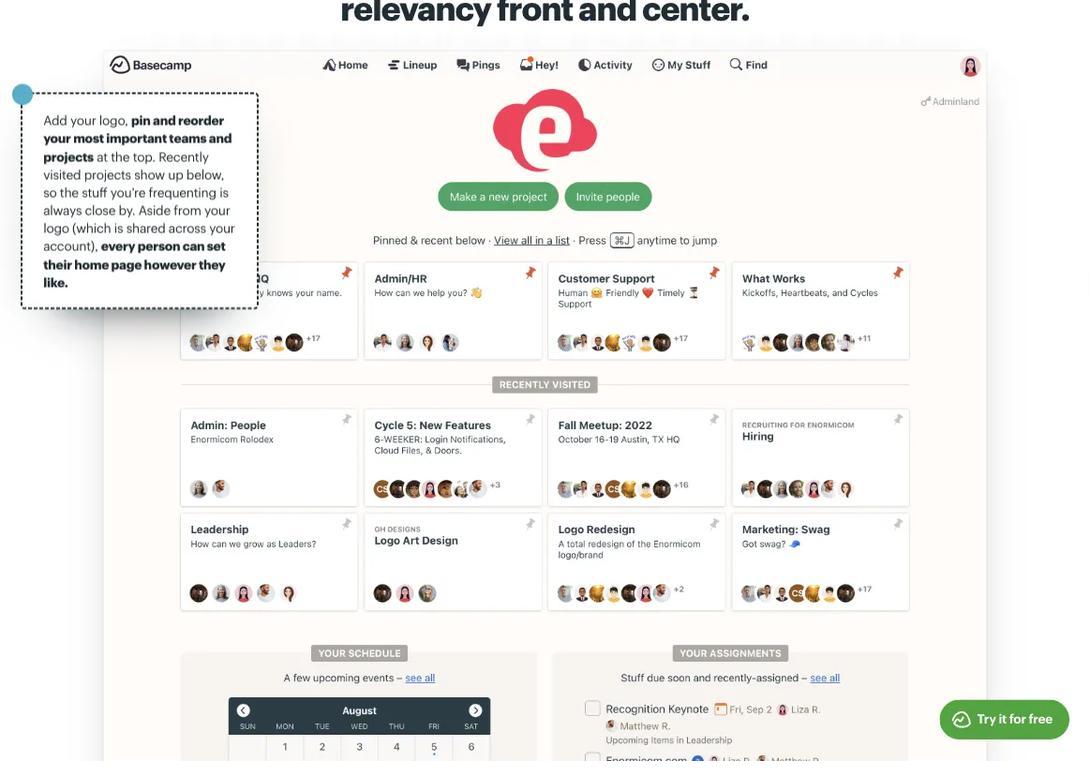 Task type: vqa. For each thing, say whether or not it's contained in the screenshot.
at the top. Recently visited projects show up below, so the stuff you're frequenting is always close by. Aside from your logo (which is shared across your account), at the left top of the page
yes



Task type: locate. For each thing, give the bounding box(es) containing it.
they
[[199, 256, 226, 271]]

your down the add in the top of the page
[[43, 130, 71, 145]]

projects
[[43, 148, 94, 163], [84, 166, 131, 181]]

your right the from
[[204, 202, 230, 217]]

0 vertical spatial projects
[[43, 148, 94, 163]]

at
[[97, 148, 108, 163]]

person
[[138, 238, 180, 253]]

1 horizontal spatial is
[[220, 184, 229, 199]]

0 horizontal spatial and
[[153, 112, 176, 127]]

set
[[207, 238, 226, 253]]

projects inside at the top. recently visited projects show up below, so the stuff you're frequenting is always close by. aside from your logo (which is shared across your account),
[[84, 166, 131, 181]]

projects up visited
[[43, 148, 94, 163]]

however
[[144, 256, 197, 271]]

try
[[978, 712, 997, 727]]

aside
[[138, 202, 171, 217]]

(which
[[72, 220, 111, 235]]

from
[[174, 202, 201, 217]]

is down below,
[[220, 184, 229, 199]]

page
[[111, 256, 142, 271]]

1 horizontal spatial and
[[209, 130, 232, 145]]

for
[[1010, 712, 1027, 727]]

your up the most
[[70, 112, 96, 127]]

every person can set their home page however they like.
[[43, 238, 226, 289]]

can
[[183, 238, 205, 253]]

is
[[220, 184, 229, 199], [114, 220, 123, 235]]

1 vertical spatial projects
[[84, 166, 131, 181]]

and right pin
[[153, 112, 176, 127]]

important
[[106, 130, 167, 145]]

show
[[134, 166, 165, 181]]

1 vertical spatial and
[[209, 130, 232, 145]]

across
[[169, 220, 206, 235]]

pin and reorder your most important teams and projects
[[43, 112, 232, 163]]

0 horizontal spatial is
[[114, 220, 123, 235]]

is up 'every'
[[114, 220, 123, 235]]

projects down at
[[84, 166, 131, 181]]

1 vertical spatial is
[[114, 220, 123, 235]]

visited
[[43, 166, 81, 181]]

the
[[111, 148, 130, 163], [60, 184, 79, 199]]

and
[[153, 112, 176, 127], [209, 130, 232, 145]]

pin
[[131, 112, 151, 127]]

1 vertical spatial the
[[60, 184, 79, 199]]

like.
[[43, 274, 68, 289]]

projects inside the pin and reorder your most important teams and projects
[[43, 148, 94, 163]]

teams
[[169, 130, 207, 145]]

the right at
[[111, 148, 130, 163]]

frequenting
[[149, 184, 217, 199]]

logo,
[[99, 112, 128, 127]]

add
[[43, 112, 67, 127]]

your inside the pin and reorder your most important teams and projects
[[43, 130, 71, 145]]

0 vertical spatial the
[[111, 148, 130, 163]]

your
[[70, 112, 96, 127], [43, 130, 71, 145], [204, 202, 230, 217], [209, 220, 235, 235]]

0 vertical spatial is
[[220, 184, 229, 199]]

the up 'always'
[[60, 184, 79, 199]]

you're
[[110, 184, 146, 199]]

and down reorder
[[209, 130, 232, 145]]



Task type: describe. For each thing, give the bounding box(es) containing it.
so
[[43, 184, 57, 199]]

stuff
[[82, 184, 107, 199]]

try it for free
[[978, 712, 1054, 727]]

shared
[[126, 220, 166, 235]]

free
[[1030, 712, 1054, 727]]

top.
[[133, 148, 156, 163]]

account),
[[43, 238, 98, 253]]

1 horizontal spatial the
[[111, 148, 130, 163]]

your up the set
[[209, 220, 235, 235]]

always
[[43, 202, 82, 217]]

at the top. recently visited projects show up below, so the stuff you're frequenting is always close by. aside from your logo (which is shared across your account),
[[43, 148, 235, 253]]

close
[[85, 202, 116, 217]]

most
[[73, 130, 104, 145]]

try it for free link
[[941, 700, 1070, 740]]

below,
[[186, 166, 224, 181]]

by.
[[119, 202, 135, 217]]

add your logo,
[[43, 112, 131, 127]]

logo
[[43, 220, 69, 235]]

every
[[101, 238, 135, 253]]

it
[[1000, 712, 1007, 727]]

recently
[[159, 148, 209, 163]]

home
[[74, 256, 109, 271]]

0 horizontal spatial the
[[60, 184, 79, 199]]

0 vertical spatial and
[[153, 112, 176, 127]]

their
[[43, 256, 72, 271]]

reorder
[[178, 112, 224, 127]]

up
[[168, 166, 183, 181]]



